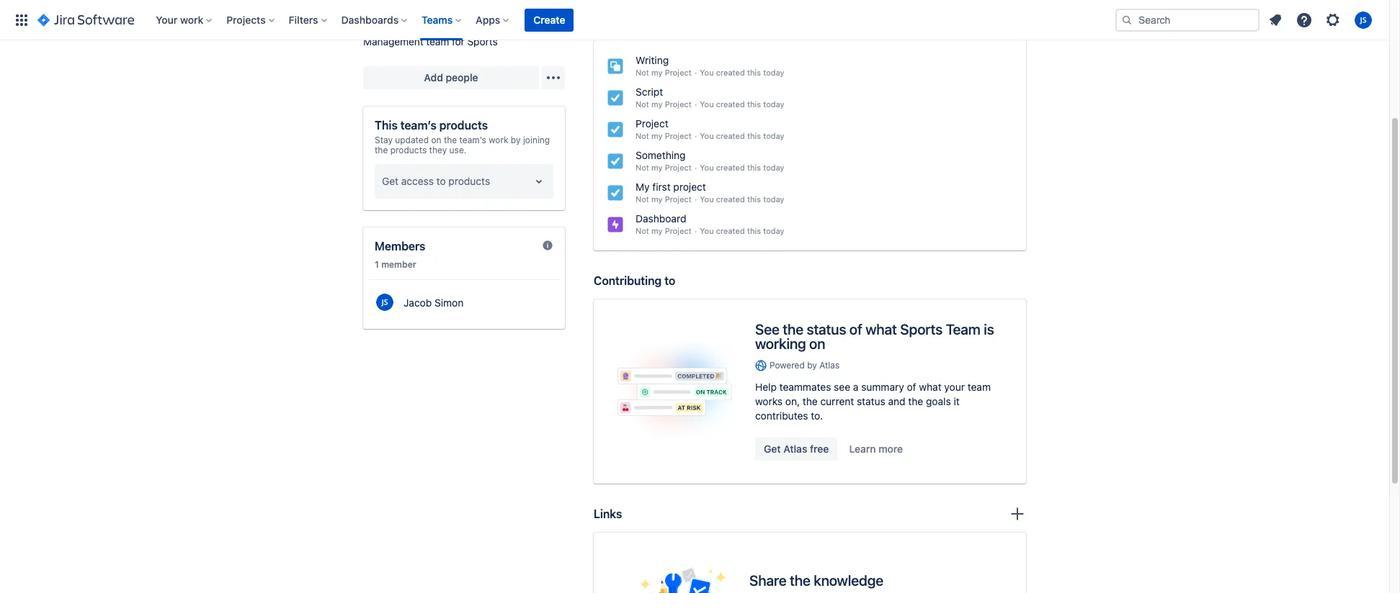 Task type: vqa. For each thing, say whether or not it's contained in the screenshot.
rightmost 'to'
no



Task type: locate. For each thing, give the bounding box(es) containing it.
to right the contributing
[[664, 275, 675, 288]]

4 not from the top
[[636, 163, 649, 172]]

2 not my project from the top
[[636, 99, 692, 109]]

3 not from the top
[[636, 131, 649, 141]]

work
[[180, 13, 203, 26], [489, 135, 508, 146]]

2 you from the top
[[700, 99, 714, 109]]

status up the powered by atlas
[[807, 321, 846, 338]]

atlas up see
[[820, 360, 840, 371]]

0 horizontal spatial team
[[426, 35, 449, 48]]

1 vertical spatial team
[[968, 381, 991, 393]]

1 vertical spatial to
[[664, 275, 675, 288]]

not my project for writing
[[636, 68, 692, 77]]

not my project down writing
[[636, 68, 692, 77]]

4 you from the top
[[700, 163, 714, 172]]

5 you from the top
[[700, 195, 714, 204]]

on left use.
[[431, 135, 441, 146]]

1 horizontal spatial work
[[489, 135, 508, 146]]

4 you created this today from the top
[[700, 163, 784, 172]]

this
[[375, 119, 398, 132]]

team's up updated
[[400, 119, 437, 132]]

1 vertical spatial what
[[919, 381, 942, 393]]

0 horizontal spatial what
[[866, 321, 897, 338]]

sports
[[363, 3, 413, 23], [467, 35, 498, 48], [900, 321, 943, 338]]

powered
[[770, 360, 805, 371]]

today for script
[[763, 99, 784, 109]]

stay
[[375, 135, 393, 146]]

0 vertical spatial what
[[866, 321, 897, 338]]

by inside this team's products stay updated on the team's work by joining the products they use.
[[511, 135, 521, 146]]

status
[[807, 321, 846, 338], [857, 396, 886, 408]]

of inside help teammates see a summary of what your team works on, the current status and the goals it contributes to.
[[907, 381, 916, 393]]

0 vertical spatial work
[[180, 13, 203, 26]]

jira software image
[[37, 11, 134, 28], [37, 11, 134, 28]]

work right 'your'
[[180, 13, 203, 26]]

products down use.
[[449, 175, 490, 187]]

get down contributes
[[764, 443, 781, 455]]

powered by atlas
[[770, 360, 840, 371]]

0 vertical spatial on
[[431, 135, 441, 146]]

the right and
[[908, 396, 923, 408]]

created for my first project
[[716, 195, 745, 204]]

team's right they
[[459, 135, 486, 146]]

1 vertical spatial of
[[907, 381, 916, 393]]

3 created from the top
[[716, 131, 745, 141]]

first
[[652, 181, 671, 193]]

0 vertical spatial by
[[511, 135, 521, 146]]

1 horizontal spatial team
[[946, 321, 981, 338]]

5 my from the top
[[651, 195, 663, 204]]

products left they
[[390, 145, 427, 156]]

get atlas free
[[764, 443, 829, 455]]

this for writing
[[747, 68, 761, 77]]

not down writing
[[636, 68, 649, 77]]

0 horizontal spatial team's
[[400, 119, 437, 132]]

3 today from the top
[[763, 131, 784, 141]]

3 this from the top
[[747, 131, 761, 141]]

to
[[436, 175, 446, 187], [664, 275, 675, 288]]

6 not my project from the top
[[636, 226, 692, 236]]

0 vertical spatial get
[[382, 175, 399, 187]]

not for something
[[636, 163, 649, 172]]

get left access
[[382, 175, 399, 187]]

1 you from the top
[[700, 68, 714, 77]]

created for dashboard
[[716, 226, 745, 236]]

Search field
[[1116, 8, 1260, 31]]

sports down apps
[[467, 35, 498, 48]]

not my project down script
[[636, 99, 692, 109]]

sports inside see the status of what sports team is working on
[[900, 321, 943, 338]]

status down summary
[[857, 396, 886, 408]]

to right access
[[436, 175, 446, 187]]

1 you created this today from the top
[[700, 68, 784, 77]]

work inside popup button
[[180, 13, 203, 26]]

projects button
[[222, 8, 280, 31]]

sports up "management"
[[363, 3, 413, 23]]

1 vertical spatial team's
[[459, 135, 486, 146]]

4 this from the top
[[747, 163, 761, 172]]

my
[[651, 68, 663, 77], [651, 99, 663, 109], [651, 131, 663, 141], [651, 163, 663, 172], [651, 195, 663, 204], [651, 226, 663, 236]]

created for something
[[716, 163, 745, 172]]

1 vertical spatial work
[[489, 135, 508, 146]]

by left joining
[[511, 135, 521, 146]]

simon
[[435, 297, 464, 309]]

my down script
[[651, 99, 663, 109]]

6 you created this today from the top
[[700, 226, 784, 236]]

my down writing
[[651, 68, 663, 77]]

add people button
[[363, 66, 539, 89]]

5 not my project from the top
[[636, 195, 692, 204]]

the right see
[[783, 321, 804, 338]]

my for something
[[651, 163, 663, 172]]

my up something
[[651, 131, 663, 141]]

jacob simon
[[404, 297, 464, 309]]

0 vertical spatial atlas
[[820, 360, 840, 371]]

1 horizontal spatial of
[[907, 381, 916, 393]]

6 you from the top
[[700, 226, 714, 236]]

not my project up something
[[636, 131, 692, 141]]

get atlas free button
[[755, 438, 838, 461]]

1 not my project from the top
[[636, 68, 692, 77]]

today for something
[[763, 163, 784, 172]]

on
[[431, 135, 441, 146], [809, 336, 825, 352]]

for
[[452, 35, 465, 48]]

products
[[439, 119, 488, 132], [390, 145, 427, 156], [449, 175, 490, 187]]

1 today from the top
[[763, 68, 784, 77]]

1 horizontal spatial team
[[968, 381, 991, 393]]

this
[[747, 68, 761, 77], [747, 99, 761, 109], [747, 131, 761, 141], [747, 163, 761, 172], [747, 195, 761, 204], [747, 226, 761, 236]]

0 horizontal spatial of
[[850, 321, 862, 338]]

works
[[755, 396, 783, 408]]

you for something
[[700, 163, 714, 172]]

2 today from the top
[[763, 99, 784, 109]]

team right your
[[968, 381, 991, 393]]

banner
[[0, 0, 1389, 40]]

your profile and settings image
[[1355, 11, 1372, 28]]

free
[[810, 443, 829, 455]]

banner containing your work
[[0, 0, 1389, 40]]

products up use.
[[439, 119, 488, 132]]

apps
[[476, 13, 500, 26]]

6 not from the top
[[636, 226, 649, 236]]

1 member
[[375, 259, 416, 270]]

3 not my project from the top
[[636, 131, 692, 141]]

2 horizontal spatial sports
[[900, 321, 943, 338]]

project for dashboard
[[665, 226, 692, 236]]

contributing to
[[594, 275, 675, 288]]

not for my first project
[[636, 195, 649, 204]]

share
[[749, 573, 787, 590]]

0 vertical spatial team
[[417, 3, 458, 23]]

not my project down dashboard
[[636, 226, 692, 236]]

not for script
[[636, 99, 649, 109]]

5 this from the top
[[747, 195, 761, 204]]

this for script
[[747, 99, 761, 109]]

0 horizontal spatial on
[[431, 135, 441, 146]]

2 vertical spatial sports
[[900, 321, 943, 338]]

not
[[636, 68, 649, 77], [636, 99, 649, 109], [636, 131, 649, 141], [636, 163, 649, 172], [636, 195, 649, 204], [636, 226, 649, 236]]

1 horizontal spatial to
[[664, 275, 675, 288]]

not down script
[[636, 99, 649, 109]]

of up powered by atlas link at the bottom right
[[850, 321, 862, 338]]

0 horizontal spatial atlas
[[783, 443, 807, 455]]

not up my
[[636, 163, 649, 172]]

2 you created this today from the top
[[700, 99, 784, 109]]

1 horizontal spatial get
[[764, 443, 781, 455]]

by up teammates
[[807, 360, 817, 371]]

3 my from the top
[[651, 131, 663, 141]]

1 this from the top
[[747, 68, 761, 77]]

goals
[[926, 396, 951, 408]]

my down dashboard
[[651, 226, 663, 236]]

1 vertical spatial team
[[946, 321, 981, 338]]

5 created from the top
[[716, 195, 745, 204]]

team left for
[[426, 35, 449, 48]]

0 horizontal spatial by
[[511, 135, 521, 146]]

0 horizontal spatial sports
[[363, 3, 413, 23]]

the inside see the status of what sports team is working on
[[783, 321, 804, 338]]

created for project
[[716, 131, 745, 141]]

what up powered by atlas link at the bottom right
[[866, 321, 897, 338]]

get inside button
[[764, 443, 781, 455]]

3 you from the top
[[700, 131, 714, 141]]

1 vertical spatial by
[[807, 360, 817, 371]]

1 vertical spatial on
[[809, 336, 825, 352]]

not down my
[[636, 195, 649, 204]]

of
[[850, 321, 862, 338], [907, 381, 916, 393]]

contributing
[[594, 275, 662, 288]]

1 horizontal spatial what
[[919, 381, 942, 393]]

1 created from the top
[[716, 68, 745, 77]]

0 vertical spatial status
[[807, 321, 846, 338]]

0 horizontal spatial get
[[382, 175, 399, 187]]

status inside help teammates see a summary of what your team works on, the current status and the goals it contributes to.
[[857, 396, 886, 408]]

3 you created this today from the top
[[700, 131, 784, 141]]

links
[[594, 508, 622, 521]]

0 vertical spatial products
[[439, 119, 488, 132]]

teams button
[[417, 8, 467, 31]]

6 my from the top
[[651, 226, 663, 236]]

0 vertical spatial team
[[426, 35, 449, 48]]

this for dashboard
[[747, 226, 761, 236]]

1 vertical spatial atlas
[[783, 443, 807, 455]]

not for project
[[636, 131, 649, 141]]

0 vertical spatial sports
[[363, 3, 413, 23]]

4 created from the top
[[716, 163, 745, 172]]

not my project for script
[[636, 99, 692, 109]]

by
[[511, 135, 521, 146], [807, 360, 817, 371]]

jacob simon link
[[369, 289, 559, 318]]

dashboards button
[[337, 8, 413, 31]]

current
[[820, 396, 854, 408]]

of right summary
[[907, 381, 916, 393]]

on,
[[785, 396, 800, 408]]

team left "is"
[[946, 321, 981, 338]]

the
[[444, 135, 457, 146], [375, 145, 388, 156], [783, 321, 804, 338], [803, 396, 818, 408], [908, 396, 923, 408], [790, 573, 811, 590]]

get
[[382, 175, 399, 187], [764, 443, 781, 455]]

1 horizontal spatial sports
[[467, 35, 498, 48]]

members
[[375, 240, 425, 253]]

sports team
[[363, 3, 458, 23]]

1 horizontal spatial atlas
[[820, 360, 840, 371]]

what inside see the status of what sports team is working on
[[866, 321, 897, 338]]

1 my from the top
[[651, 68, 663, 77]]

1 horizontal spatial status
[[857, 396, 886, 408]]

5 not from the top
[[636, 195, 649, 204]]

2 vertical spatial products
[[449, 175, 490, 187]]

2 not from the top
[[636, 99, 649, 109]]

what
[[866, 321, 897, 338], [919, 381, 942, 393]]

summary
[[861, 381, 904, 393]]

6 this from the top
[[747, 226, 761, 236]]

not my project down first
[[636, 195, 692, 204]]

not up something
[[636, 131, 649, 141]]

0 horizontal spatial work
[[180, 13, 203, 26]]

this team's products stay updated on the team's work by joining the products they use.
[[375, 119, 550, 156]]

not down dashboard
[[636, 226, 649, 236]]

atlas left free
[[783, 443, 807, 455]]

my down first
[[651, 195, 663, 204]]

not my project
[[636, 68, 692, 77], [636, 99, 692, 109], [636, 131, 692, 141], [636, 163, 692, 172], [636, 195, 692, 204], [636, 226, 692, 236]]

the down teammates
[[803, 396, 818, 408]]

1 horizontal spatial team's
[[459, 135, 486, 146]]

your
[[944, 381, 965, 393]]

what up goals
[[919, 381, 942, 393]]

learn more
[[849, 443, 903, 455]]

1 vertical spatial status
[[857, 396, 886, 408]]

team up management team for sports
[[417, 3, 458, 23]]

help teammates see a summary of what your team works on, the current status and the goals it contributes to.
[[755, 381, 991, 422]]

5 today from the top
[[763, 195, 784, 204]]

filters
[[289, 13, 318, 26]]

1 vertical spatial sports
[[467, 35, 498, 48]]

not my project for my first project
[[636, 195, 692, 204]]

2 created from the top
[[716, 99, 745, 109]]

6 today from the top
[[763, 226, 784, 236]]

help
[[755, 381, 777, 393]]

my down something
[[651, 163, 663, 172]]

the right share
[[790, 573, 811, 590]]

2 my from the top
[[651, 99, 663, 109]]

1 vertical spatial get
[[764, 443, 781, 455]]

created
[[716, 68, 745, 77], [716, 99, 745, 109], [716, 131, 745, 141], [716, 163, 745, 172], [716, 195, 745, 204], [716, 226, 745, 236]]

today
[[763, 68, 784, 77], [763, 99, 784, 109], [763, 131, 784, 141], [763, 163, 784, 172], [763, 195, 784, 204], [763, 226, 784, 236]]

5 you created this today from the top
[[700, 195, 784, 204]]

appswitcher icon image
[[13, 11, 30, 28]]

created for script
[[716, 99, 745, 109]]

project
[[665, 68, 692, 77], [665, 99, 692, 109], [636, 117, 669, 130], [665, 131, 692, 141], [665, 163, 692, 172], [665, 195, 692, 204], [665, 226, 692, 236]]

team's
[[400, 119, 437, 132], [459, 135, 486, 146]]

your work
[[156, 13, 203, 26]]

sports up powered by atlas link at the bottom right
[[900, 321, 943, 338]]

team
[[426, 35, 449, 48], [968, 381, 991, 393]]

my first project
[[636, 181, 706, 193]]

work left joining
[[489, 135, 508, 146]]

4 my from the top
[[651, 163, 663, 172]]

0 vertical spatial of
[[850, 321, 862, 338]]

0 vertical spatial team's
[[400, 119, 437, 132]]

4 today from the top
[[763, 163, 784, 172]]

access
[[401, 175, 434, 187]]

1 horizontal spatial on
[[809, 336, 825, 352]]

atlas
[[820, 360, 840, 371], [783, 443, 807, 455]]

0 vertical spatial to
[[436, 175, 446, 187]]

2 this from the top
[[747, 99, 761, 109]]

on up the powered by atlas
[[809, 336, 825, 352]]

you
[[700, 68, 714, 77], [700, 99, 714, 109], [700, 131, 714, 141], [700, 163, 714, 172], [700, 195, 714, 204], [700, 226, 714, 236]]

6 created from the top
[[716, 226, 745, 236]]

team
[[417, 3, 458, 23], [946, 321, 981, 338]]

not my project down something
[[636, 163, 692, 172]]

0 horizontal spatial status
[[807, 321, 846, 338]]

primary element
[[9, 0, 1116, 40]]

you for project
[[700, 131, 714, 141]]

4 not my project from the top
[[636, 163, 692, 172]]

1 not from the top
[[636, 68, 649, 77]]



Task type: describe. For each thing, give the bounding box(es) containing it.
and
[[888, 396, 906, 408]]

open image
[[530, 173, 548, 190]]

writing
[[636, 54, 669, 66]]

0 horizontal spatial team
[[417, 3, 458, 23]]

you created this today for dashboard
[[700, 226, 784, 236]]

get for get access to products
[[382, 175, 399, 187]]

the down this
[[375, 145, 388, 156]]

today for writing
[[763, 68, 784, 77]]

today for project
[[763, 131, 784, 141]]

the right updated
[[444, 135, 457, 146]]

use.
[[449, 145, 466, 156]]

1
[[375, 259, 379, 270]]

to.
[[811, 410, 823, 422]]

something
[[636, 149, 686, 161]]

my for writing
[[651, 68, 663, 77]]

today for my first project
[[763, 195, 784, 204]]

on inside this team's products stay updated on the team's work by joining the products they use.
[[431, 135, 441, 146]]

atlas inside button
[[783, 443, 807, 455]]

this for project
[[747, 131, 761, 141]]

teams
[[422, 13, 453, 26]]

management team for sports
[[363, 35, 498, 48]]

team inside help teammates see a summary of what your team works on, the current status and the goals it contributes to.
[[968, 381, 991, 393]]

you created this today for script
[[700, 99, 784, 109]]

script
[[636, 86, 663, 98]]

updated
[[395, 135, 429, 146]]

my
[[636, 181, 650, 193]]

1 horizontal spatial by
[[807, 360, 817, 371]]

learn more button
[[841, 438, 912, 461]]

project
[[673, 181, 706, 193]]

dashboards
[[341, 13, 399, 26]]

atlas image
[[755, 360, 767, 372]]

0 horizontal spatial to
[[436, 175, 446, 187]]

knowledge
[[814, 573, 884, 590]]

work inside this team's products stay updated on the team's work by joining the products they use.
[[489, 135, 508, 146]]

you created this today for project
[[700, 131, 784, 141]]

they
[[429, 145, 447, 156]]

dashboard
[[636, 213, 686, 225]]

my for dashboard
[[651, 226, 663, 236]]

not my project for project
[[636, 131, 692, 141]]

you created this today for my first project
[[700, 195, 784, 204]]

you created this today for something
[[700, 163, 784, 172]]

get for get atlas free
[[764, 443, 781, 455]]

a
[[853, 381, 859, 393]]

my for script
[[651, 99, 663, 109]]

jacob
[[404, 297, 432, 309]]

on inside see the status of what sports team is working on
[[809, 336, 825, 352]]

your work button
[[152, 8, 218, 31]]

you for dashboard
[[700, 226, 714, 236]]

not for writing
[[636, 68, 649, 77]]

create
[[534, 13, 565, 26]]

working
[[755, 336, 806, 352]]

help image
[[1296, 11, 1313, 28]]

see
[[834, 381, 850, 393]]

created for writing
[[716, 68, 745, 77]]

it
[[954, 396, 960, 408]]

share the knowledge
[[749, 573, 884, 590]]

your
[[156, 13, 178, 26]]

status inside see the status of what sports team is working on
[[807, 321, 846, 338]]

this for something
[[747, 163, 761, 172]]

you created this today for writing
[[700, 68, 784, 77]]

add link image
[[1009, 506, 1026, 523]]

settings image
[[1325, 11, 1342, 28]]

project for script
[[665, 99, 692, 109]]

you for writing
[[700, 68, 714, 77]]

actions image
[[545, 69, 562, 86]]

my for project
[[651, 131, 663, 141]]

team inside see the status of what sports team is working on
[[946, 321, 981, 338]]

see
[[755, 321, 780, 338]]

powered by atlas link
[[755, 359, 1003, 373]]

contributes
[[755, 410, 808, 422]]

not for dashboard
[[636, 226, 649, 236]]

management
[[363, 35, 423, 48]]

you for my first project
[[700, 195, 714, 204]]

create button
[[525, 8, 574, 31]]

see the status of what sports team is working on
[[755, 321, 994, 352]]

filters button
[[284, 8, 333, 31]]

teammates
[[779, 381, 831, 393]]

joining
[[523, 135, 550, 146]]

not my project for dashboard
[[636, 226, 692, 236]]

is
[[984, 321, 994, 338]]

project for something
[[665, 163, 692, 172]]

member
[[381, 259, 416, 270]]

this for my first project
[[747, 195, 761, 204]]

my for my first project
[[651, 195, 663, 204]]

project for writing
[[665, 68, 692, 77]]

of inside see the status of what sports team is working on
[[850, 321, 862, 338]]

learn
[[849, 443, 876, 455]]

search image
[[1121, 14, 1133, 26]]

you for script
[[700, 99, 714, 109]]

apps button
[[471, 8, 515, 31]]

people
[[446, 71, 478, 84]]

project for project
[[665, 131, 692, 141]]

add
[[424, 71, 443, 84]]

projects
[[226, 13, 266, 26]]

project for my first project
[[665, 195, 692, 204]]

more
[[879, 443, 903, 455]]

today for dashboard
[[763, 226, 784, 236]]

what inside help teammates see a summary of what your team works on, the current status and the goals it contributes to.
[[919, 381, 942, 393]]

notifications image
[[1267, 11, 1284, 28]]

add people
[[424, 71, 478, 84]]

get access to products
[[382, 175, 490, 187]]

1 vertical spatial products
[[390, 145, 427, 156]]

not my project for something
[[636, 163, 692, 172]]



